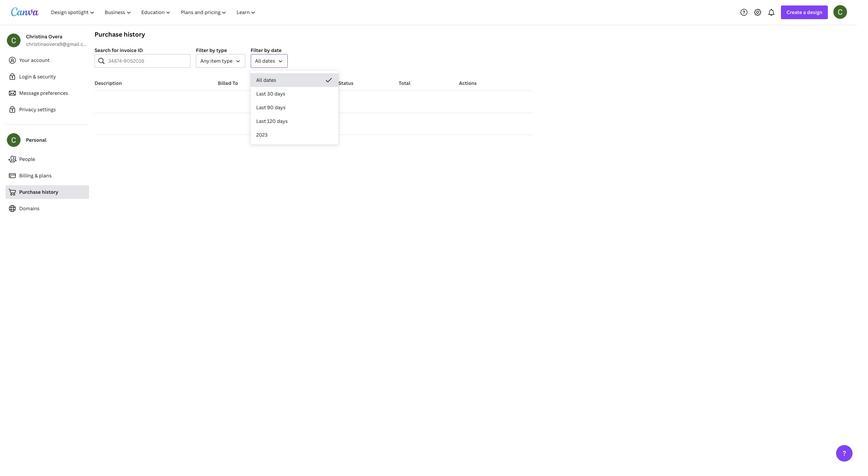 Task type: describe. For each thing, give the bounding box(es) containing it.
billing & plans link
[[5, 169, 89, 183]]

2023
[[256, 132, 268, 138]]

days for last 120 days
[[277, 118, 288, 124]]

actions
[[459, 80, 477, 86]]

billed to
[[218, 80, 238, 86]]

purchase history link
[[5, 185, 89, 199]]

your
[[19, 57, 30, 63]]

your account link
[[5, 53, 89, 67]]

account
[[31, 57, 50, 63]]

2023 option
[[251, 128, 339, 142]]

30
[[267, 90, 273, 97]]

last 90 days option
[[251, 101, 339, 114]]

login & security link
[[5, 70, 89, 84]]

all inside all dates "button"
[[256, 77, 262, 83]]

privacy settings link
[[5, 103, 89, 117]]

domains
[[19, 205, 40, 212]]

created
[[278, 80, 297, 86]]

0 horizontal spatial history
[[42, 189, 58, 195]]

& for billing
[[35, 172, 38, 179]]

last for last 30 days
[[256, 90, 266, 97]]

filter for filter by type
[[196, 47, 208, 53]]

id
[[138, 47, 143, 53]]

type for filter by type
[[216, 47, 227, 53]]

billed
[[218, 80, 231, 86]]

last 30 days
[[256, 90, 285, 97]]

plans
[[39, 172, 52, 179]]

all dates button
[[251, 73, 339, 87]]

date
[[271, 47, 282, 53]]

create a design button
[[782, 5, 828, 19]]

created on
[[278, 80, 305, 86]]

to
[[233, 80, 238, 86]]

login & security
[[19, 73, 56, 80]]

billing
[[19, 172, 33, 179]]

type for any item type
[[222, 58, 233, 64]]

0 vertical spatial purchase history
[[95, 30, 145, 38]]

christina overa christinaovera9@gmail.com
[[26, 33, 91, 47]]

for
[[112, 47, 119, 53]]

top level navigation element
[[47, 5, 262, 19]]

all inside all dates button
[[255, 58, 261, 64]]

total
[[399, 80, 411, 86]]

2023 button
[[251, 128, 339, 142]]

status
[[339, 80, 354, 86]]

billing & plans
[[19, 172, 52, 179]]

by for date
[[264, 47, 270, 53]]



Task type: locate. For each thing, give the bounding box(es) containing it.
filter
[[196, 47, 208, 53], [251, 47, 263, 53]]

0 vertical spatial type
[[216, 47, 227, 53]]

&
[[33, 73, 36, 80], [35, 172, 38, 179]]

1 vertical spatial &
[[35, 172, 38, 179]]

0 vertical spatial history
[[124, 30, 145, 38]]

settings
[[37, 106, 56, 113]]

search
[[95, 47, 111, 53]]

privacy
[[19, 106, 36, 113]]

0 vertical spatial last
[[256, 90, 266, 97]]

security
[[37, 73, 56, 80]]

invoice
[[120, 47, 137, 53]]

your account
[[19, 57, 50, 63]]

days right 30
[[275, 90, 285, 97]]

domains link
[[5, 202, 89, 216]]

& right the login
[[33, 73, 36, 80]]

all dates inside "button"
[[256, 77, 276, 83]]

dates
[[262, 58, 275, 64], [264, 77, 276, 83]]

create
[[787, 9, 803, 15]]

& for login
[[33, 73, 36, 80]]

last 30 days button
[[251, 87, 339, 101]]

login
[[19, 73, 32, 80]]

120
[[267, 118, 276, 124]]

purchase
[[95, 30, 122, 38], [19, 189, 41, 195]]

all
[[255, 58, 261, 64], [256, 77, 262, 83]]

1 vertical spatial all
[[256, 77, 262, 83]]

personal
[[26, 137, 46, 143]]

days inside last 90 days 'button'
[[275, 104, 286, 111]]

0 horizontal spatial filter
[[196, 47, 208, 53]]

1 horizontal spatial history
[[124, 30, 145, 38]]

by
[[210, 47, 215, 53], [264, 47, 270, 53]]

privacy settings
[[19, 106, 56, 113]]

all dates inside button
[[255, 58, 275, 64]]

last 90 days button
[[251, 101, 339, 114]]

0 horizontal spatial by
[[210, 47, 215, 53]]

days right 90 on the top left of the page
[[275, 104, 286, 111]]

0 horizontal spatial purchase
[[19, 189, 41, 195]]

1 horizontal spatial purchase history
[[95, 30, 145, 38]]

type inside button
[[222, 58, 233, 64]]

3 last from the top
[[256, 118, 266, 124]]

christinaovera9@gmail.com
[[26, 41, 91, 47]]

last inside "button"
[[256, 118, 266, 124]]

filter by type
[[196, 47, 227, 53]]

1 vertical spatial history
[[42, 189, 58, 195]]

search for invoice id
[[95, 47, 143, 53]]

2 filter from the left
[[251, 47, 263, 53]]

1 by from the left
[[210, 47, 215, 53]]

last left 120
[[256, 118, 266, 124]]

last inside 'button'
[[256, 104, 266, 111]]

1 horizontal spatial filter
[[251, 47, 263, 53]]

days inside last 30 days button
[[275, 90, 285, 97]]

days for last 90 days
[[275, 104, 286, 111]]

last 90 days
[[256, 104, 286, 111]]

0 vertical spatial days
[[275, 90, 285, 97]]

purchase up domains
[[19, 189, 41, 195]]

0 vertical spatial dates
[[262, 58, 275, 64]]

item
[[211, 58, 221, 64]]

christina overa image
[[834, 5, 848, 19]]

history
[[124, 30, 145, 38], [42, 189, 58, 195]]

90
[[267, 104, 274, 111]]

all dates option
[[251, 73, 339, 87]]

0 vertical spatial purchase
[[95, 30, 122, 38]]

history down billing & plans link
[[42, 189, 58, 195]]

last left 30
[[256, 90, 266, 97]]

people link
[[5, 153, 89, 166]]

list box
[[251, 73, 339, 142]]

dates up 30
[[264, 77, 276, 83]]

last
[[256, 90, 266, 97], [256, 104, 266, 111], [256, 118, 266, 124]]

days for last 30 days
[[275, 90, 285, 97]]

dates down filter by date
[[262, 58, 275, 64]]

type
[[216, 47, 227, 53], [222, 58, 233, 64]]

All dates button
[[251, 54, 288, 68]]

message preferences
[[19, 90, 68, 96]]

& left 'plans'
[[35, 172, 38, 179]]

0 vertical spatial all
[[255, 58, 261, 64]]

dates inside "button"
[[264, 77, 276, 83]]

christina
[[26, 33, 47, 40]]

1 vertical spatial last
[[256, 104, 266, 111]]

filter up any
[[196, 47, 208, 53]]

filter up all dates button
[[251, 47, 263, 53]]

overa
[[48, 33, 62, 40]]

days right 120
[[277, 118, 288, 124]]

purchase history
[[95, 30, 145, 38], [19, 189, 58, 195]]

0 vertical spatial all dates
[[255, 58, 275, 64]]

2 vertical spatial days
[[277, 118, 288, 124]]

1 vertical spatial purchase
[[19, 189, 41, 195]]

2 vertical spatial last
[[256, 118, 266, 124]]

1 vertical spatial days
[[275, 104, 286, 111]]

last 120 days
[[256, 118, 288, 124]]

last 120 days option
[[251, 114, 339, 128]]

all down filter by date
[[255, 58, 261, 64]]

last left 90 on the top left of the page
[[256, 104, 266, 111]]

history up id
[[124, 30, 145, 38]]

1 vertical spatial dates
[[264, 77, 276, 83]]

purchase history up the search for invoice id
[[95, 30, 145, 38]]

filter for filter by date
[[251, 47, 263, 53]]

1 horizontal spatial by
[[264, 47, 270, 53]]

preferences
[[40, 90, 68, 96]]

type right item
[[222, 58, 233, 64]]

by for type
[[210, 47, 215, 53]]

last 30 days option
[[251, 87, 339, 101]]

Search for invoice ID text field
[[108, 54, 186, 68]]

last inside button
[[256, 90, 266, 97]]

people
[[19, 156, 35, 162]]

by up item
[[210, 47, 215, 53]]

days
[[275, 90, 285, 97], [275, 104, 286, 111], [277, 118, 288, 124]]

all dates
[[255, 58, 275, 64], [256, 77, 276, 83]]

last 120 days button
[[251, 114, 339, 128]]

message preferences link
[[5, 86, 89, 100]]

dates inside button
[[262, 58, 275, 64]]

purchase history down billing & plans
[[19, 189, 58, 195]]

last for last 120 days
[[256, 118, 266, 124]]

any item type
[[201, 58, 233, 64]]

all dates up 30
[[256, 77, 276, 83]]

0 horizontal spatial purchase history
[[19, 189, 58, 195]]

2 last from the top
[[256, 104, 266, 111]]

create a design
[[787, 9, 823, 15]]

1 vertical spatial purchase history
[[19, 189, 58, 195]]

all dates down filter by date
[[255, 58, 275, 64]]

message
[[19, 90, 39, 96]]

1 horizontal spatial purchase
[[95, 30, 122, 38]]

days inside last 120 days "button"
[[277, 118, 288, 124]]

on
[[298, 80, 305, 86]]

1 filter from the left
[[196, 47, 208, 53]]

design
[[808, 9, 823, 15]]

1 vertical spatial all dates
[[256, 77, 276, 83]]

all up last 30 days
[[256, 77, 262, 83]]

any
[[201, 58, 209, 64]]

by left date
[[264, 47, 270, 53]]

1 vertical spatial type
[[222, 58, 233, 64]]

2 by from the left
[[264, 47, 270, 53]]

description
[[95, 80, 122, 86]]

last for last 90 days
[[256, 104, 266, 111]]

0 vertical spatial &
[[33, 73, 36, 80]]

a
[[804, 9, 806, 15]]

1 last from the top
[[256, 90, 266, 97]]

list box containing all dates
[[251, 73, 339, 142]]

filter by date
[[251, 47, 282, 53]]

type up any item type button
[[216, 47, 227, 53]]

purchase up search
[[95, 30, 122, 38]]

Any item type button
[[196, 54, 245, 68]]



Task type: vqa. For each thing, say whether or not it's contained in the screenshot.
the bottom 'All'
yes



